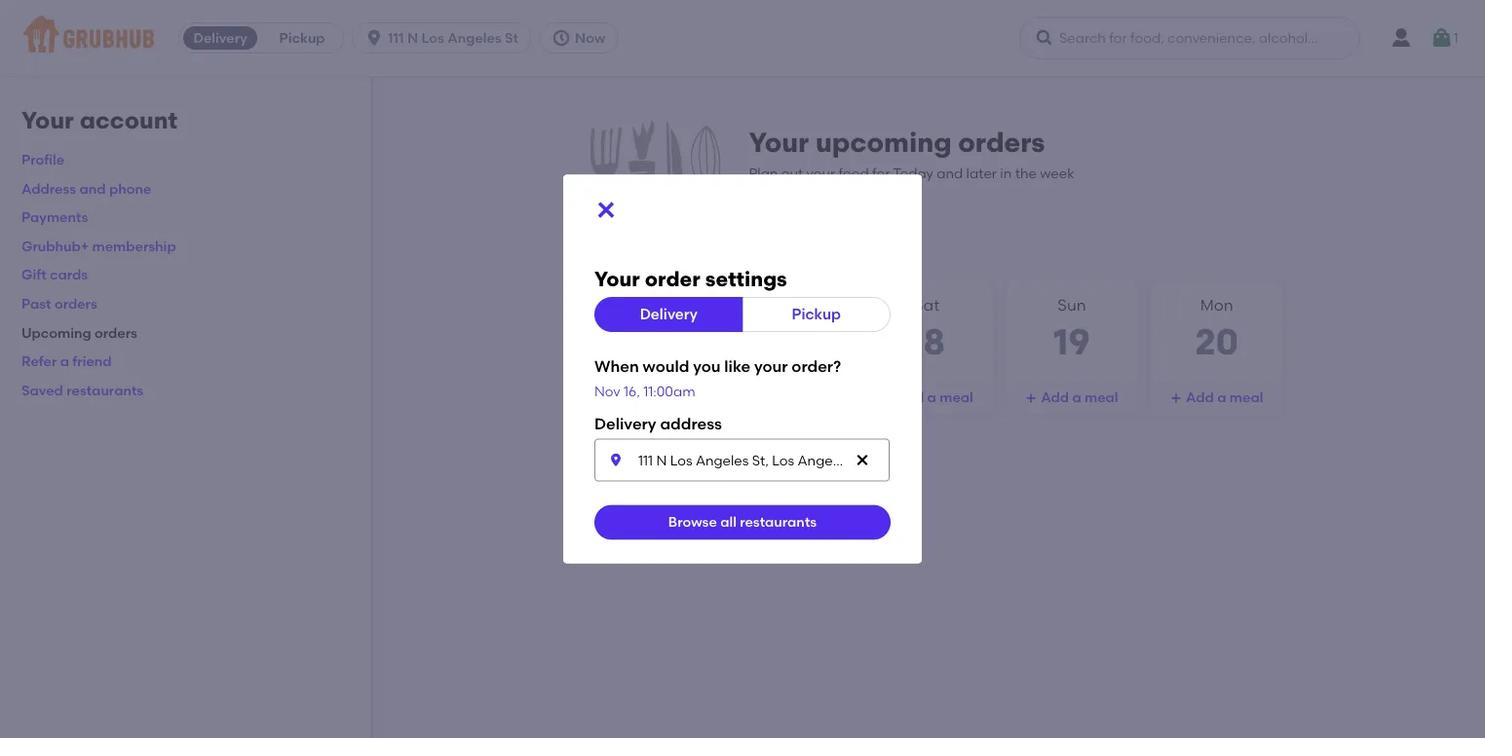 Task type: locate. For each thing, give the bounding box(es) containing it.
1 vertical spatial your
[[754, 357, 788, 376]]

3 add a meal button from the left
[[1006, 380, 1138, 415]]

orders for past orders
[[55, 295, 97, 312]]

meal
[[650, 389, 683, 406], [940, 389, 973, 406], [1085, 389, 1118, 406], [1230, 389, 1263, 406]]

profile
[[21, 151, 64, 168]]

0 vertical spatial pickup button
[[261, 22, 343, 54]]

pickup button
[[261, 22, 343, 54], [742, 297, 891, 332]]

0 vertical spatial delivery
[[193, 30, 247, 46]]

svg image inside 1 "button"
[[1430, 26, 1454, 50]]

your up out
[[749, 126, 809, 159]]

1 add a meal button from the left
[[571, 380, 703, 415]]

1 add from the left
[[606, 389, 634, 406]]

0 horizontal spatial pickup
[[279, 30, 325, 46]]

a down 19
[[1072, 389, 1081, 406]]

your right out
[[807, 165, 835, 181]]

refer a friend
[[21, 353, 112, 370]]

pickup right the fri
[[792, 306, 841, 323]]

food
[[839, 165, 869, 181]]

your
[[807, 165, 835, 181], [754, 357, 788, 376]]

your upcoming orders plan out your food for today and later in the week
[[749, 126, 1075, 181]]

profile link
[[21, 151, 64, 168]]

0 horizontal spatial restaurants
[[66, 382, 143, 399]]

3 add a meal from the left
[[1041, 389, 1118, 406]]

20
[[1195, 321, 1239, 364]]

1 vertical spatial pickup
[[792, 306, 841, 323]]

week
[[1040, 165, 1075, 181]]

meal down 20
[[1230, 389, 1263, 406]]

upcoming
[[816, 126, 952, 159]]

meal for 16
[[650, 389, 683, 406]]

and left phone
[[79, 180, 106, 197]]

pickup inside main navigation navigation
[[279, 30, 325, 46]]

upcoming orders link
[[21, 324, 137, 341]]

add a meal button for 16
[[571, 380, 703, 415]]

4 add from the left
[[1186, 389, 1214, 406]]

nov
[[594, 383, 621, 400]]

svg image
[[552, 28, 571, 48], [1035, 28, 1054, 48], [590, 393, 602, 405], [1025, 393, 1037, 405], [1171, 393, 1182, 405], [855, 453, 870, 468]]

1 horizontal spatial your
[[594, 267, 640, 292]]

n
[[407, 30, 418, 46]]

orders for upcoming orders
[[95, 324, 137, 341]]

add up 'delivery'
[[606, 389, 634, 406]]

address
[[21, 180, 76, 197]]

add a meal down 20
[[1186, 389, 1263, 406]]

add a meal up delivery address
[[606, 389, 683, 406]]

1 vertical spatial restaurants
[[740, 514, 817, 531]]

grubhub+ membership
[[21, 238, 176, 254]]

grubhub+
[[21, 238, 89, 254]]

today inside your upcoming orders plan out your food for today and later in the week
[[893, 165, 934, 181]]

4 add a meal button from the left
[[1151, 380, 1283, 415]]

0 vertical spatial pickup
[[279, 30, 325, 46]]

0 vertical spatial delivery button
[[179, 22, 261, 54]]

st
[[505, 30, 519, 46]]

1 horizontal spatial pickup
[[792, 306, 841, 323]]

and left later
[[937, 165, 963, 181]]

cards
[[50, 267, 88, 283]]

a
[[60, 353, 69, 370], [637, 389, 646, 406], [927, 389, 936, 406], [1072, 389, 1081, 406], [1217, 389, 1227, 406]]

sun
[[1058, 296, 1086, 315]]

pickup
[[279, 30, 325, 46], [792, 306, 841, 323]]

3 meal from the left
[[1085, 389, 1118, 406]]

restaurants down friend
[[66, 382, 143, 399]]

0 vertical spatial orders
[[958, 126, 1045, 159]]

meal up delivery address
[[650, 389, 683, 406]]

1 vertical spatial today
[[614, 296, 660, 315]]

the
[[1015, 165, 1037, 181]]

your inside when would you like your order? nov 16, 11:00am
[[754, 357, 788, 376]]

out
[[781, 165, 803, 181]]

1 button
[[1430, 20, 1458, 56]]

111
[[388, 30, 404, 46]]

when
[[594, 357, 639, 376]]

4 meal from the left
[[1230, 389, 1263, 406]]

a down 20
[[1217, 389, 1227, 406]]

add down 18
[[896, 389, 924, 406]]

and
[[937, 165, 963, 181], [79, 180, 106, 197]]

0 horizontal spatial your
[[21, 106, 74, 134]]

1 horizontal spatial and
[[937, 165, 963, 181]]

refer a friend link
[[21, 353, 112, 370]]

your inside your upcoming orders plan out your food for today and later in the week
[[749, 126, 809, 159]]

1 horizontal spatial pickup button
[[742, 297, 891, 332]]

orders up in
[[958, 126, 1045, 159]]

pickup left '111'
[[279, 30, 325, 46]]

1 horizontal spatial your
[[807, 165, 835, 181]]

2 add a meal button from the left
[[861, 380, 993, 415]]

today right for
[[893, 165, 934, 181]]

add a meal down 18
[[896, 389, 973, 406]]

your for account
[[21, 106, 74, 134]]

0 horizontal spatial pickup button
[[261, 22, 343, 54]]

add a meal
[[606, 389, 683, 406], [896, 389, 973, 406], [1041, 389, 1118, 406], [1186, 389, 1263, 406]]

add for 20
[[1186, 389, 1214, 406]]

add for 19
[[1041, 389, 1069, 406]]

2 vertical spatial orders
[[95, 324, 137, 341]]

add a meal button for 20
[[1151, 380, 1283, 415]]

address and phone link
[[21, 180, 151, 197]]

meal down 19
[[1085, 389, 1118, 406]]

delivery
[[193, 30, 247, 46], [640, 306, 698, 323]]

pickup button for delivery button in main navigation navigation
[[261, 22, 343, 54]]

delivery address
[[594, 414, 722, 433]]

payments link
[[21, 209, 88, 226]]

a up delivery address
[[637, 389, 646, 406]]

add a meal down 19
[[1041, 389, 1118, 406]]

you
[[693, 357, 721, 376]]

upcoming orders
[[21, 324, 137, 341]]

1 horizontal spatial today
[[893, 165, 934, 181]]

0 vertical spatial today
[[893, 165, 934, 181]]

meal down 18
[[940, 389, 973, 406]]

1 add a meal from the left
[[606, 389, 683, 406]]

past orders
[[21, 295, 97, 312]]

1 vertical spatial delivery
[[640, 306, 698, 323]]

main navigation navigation
[[0, 0, 1485, 76]]

mon 20
[[1195, 296, 1239, 364]]

pickup button left '111'
[[261, 22, 343, 54]]

today
[[893, 165, 934, 181], [614, 296, 660, 315]]

today up 16
[[614, 296, 660, 315]]

2 horizontal spatial your
[[749, 126, 809, 159]]

orders inside your upcoming orders plan out your food for today and later in the week
[[958, 126, 1045, 159]]

today 16
[[614, 296, 660, 364]]

saved restaurants
[[21, 382, 143, 399]]

1 horizontal spatial restaurants
[[740, 514, 817, 531]]

gift cards link
[[21, 267, 88, 283]]

mon
[[1200, 296, 1233, 315]]

add down 20
[[1186, 389, 1214, 406]]

a for 19
[[1072, 389, 1081, 406]]

your for upcoming
[[749, 126, 809, 159]]

upcoming
[[21, 324, 91, 341]]

add a meal button for 19
[[1006, 380, 1138, 415]]

payments
[[21, 209, 88, 226]]

friend
[[72, 353, 112, 370]]

restaurants right all
[[740, 514, 817, 531]]

1
[[1454, 30, 1458, 46]]

pickup button for the rightmost delivery button
[[742, 297, 891, 332]]

order?
[[792, 357, 841, 376]]

3 add from the left
[[1041, 389, 1069, 406]]

1 vertical spatial delivery button
[[594, 297, 743, 332]]

orders up friend
[[95, 324, 137, 341]]

orders up 'upcoming orders' link
[[55, 295, 97, 312]]

4 add a meal from the left
[[1186, 389, 1263, 406]]

would
[[643, 357, 689, 376]]

11:00am
[[643, 383, 695, 400]]

add
[[606, 389, 634, 406], [896, 389, 924, 406], [1041, 389, 1069, 406], [1186, 389, 1214, 406]]

account
[[80, 106, 178, 134]]

1 vertical spatial orders
[[55, 295, 97, 312]]

2 meal from the left
[[940, 389, 973, 406]]

0 horizontal spatial delivery button
[[179, 22, 261, 54]]

1 horizontal spatial delivery button
[[594, 297, 743, 332]]

delivery button
[[179, 22, 261, 54], [594, 297, 743, 332]]

your up the profile
[[21, 106, 74, 134]]

your account
[[21, 106, 178, 134]]

1 vertical spatial pickup button
[[742, 297, 891, 332]]

0 horizontal spatial your
[[754, 357, 788, 376]]

add a meal for 16
[[606, 389, 683, 406]]

address
[[660, 414, 722, 433]]

add a meal for 20
[[1186, 389, 1263, 406]]

restaurants
[[66, 382, 143, 399], [740, 514, 817, 531]]

your up today 16
[[594, 267, 640, 292]]

svg image
[[1430, 26, 1454, 50], [365, 28, 384, 48], [594, 198, 618, 222], [608, 453, 624, 468]]

orders
[[958, 126, 1045, 159], [55, 295, 97, 312], [95, 324, 137, 341]]

refer
[[21, 353, 57, 370]]

1 meal from the left
[[650, 389, 683, 406]]

gift cards
[[21, 267, 88, 283]]

add a meal button
[[571, 380, 703, 415], [861, 380, 993, 415], [1006, 380, 1138, 415], [1151, 380, 1283, 415]]

angeles
[[448, 30, 502, 46]]

add down 19
[[1041, 389, 1069, 406]]

pickup button up order?
[[742, 297, 891, 332]]

your right like
[[754, 357, 788, 376]]

19
[[1054, 321, 1090, 364]]

0 vertical spatial your
[[807, 165, 835, 181]]

add a meal for 19
[[1041, 389, 1118, 406]]

restaurants inside browse all restaurants button
[[740, 514, 817, 531]]

0 horizontal spatial delivery
[[193, 30, 247, 46]]



Task type: describe. For each thing, give the bounding box(es) containing it.
delivery inside main navigation navigation
[[193, 30, 247, 46]]

0 horizontal spatial and
[[79, 180, 106, 197]]

1 horizontal spatial delivery
[[640, 306, 698, 323]]

membership
[[92, 238, 176, 254]]

svg image inside 111 n los angeles st button
[[365, 28, 384, 48]]

in
[[1000, 165, 1012, 181]]

past
[[21, 295, 51, 312]]

saved
[[21, 382, 63, 399]]

order
[[645, 267, 700, 292]]

sun 19
[[1054, 296, 1090, 364]]

now
[[575, 30, 606, 46]]

sat
[[914, 296, 940, 315]]

2 add from the left
[[896, 389, 924, 406]]

now button
[[539, 22, 626, 54]]

delivery button inside main navigation navigation
[[179, 22, 261, 54]]

111 n los angeles st
[[388, 30, 519, 46]]

when would you like your order? nov 16, 11:00am
[[594, 357, 841, 400]]

fri 17
[[765, 296, 799, 364]]

17
[[765, 321, 799, 364]]

saved restaurants link
[[21, 382, 143, 399]]

your inside your upcoming orders plan out your food for today and later in the week
[[807, 165, 835, 181]]

all
[[720, 514, 737, 531]]

gift
[[21, 267, 46, 283]]

plan
[[749, 165, 778, 181]]

add a meal button for 18
[[861, 380, 993, 415]]

past orders link
[[21, 295, 97, 312]]

settings
[[705, 267, 787, 292]]

phone
[[109, 180, 151, 197]]

a for 20
[[1217, 389, 1227, 406]]

2 add a meal from the left
[[896, 389, 973, 406]]

sat 18
[[908, 296, 946, 364]]

meal for 19
[[1085, 389, 1118, 406]]

18
[[908, 321, 946, 364]]

los
[[421, 30, 444, 46]]

nov 16, 11:00am link
[[594, 383, 695, 400]]

111 n los angeles st button
[[352, 22, 539, 54]]

add for 16
[[606, 389, 634, 406]]

browse all restaurants
[[668, 514, 817, 531]]

browse all restaurants button
[[594, 505, 891, 540]]

your for order
[[594, 267, 640, 292]]

0 vertical spatial restaurants
[[66, 382, 143, 399]]

address and phone
[[21, 180, 151, 197]]

grubhub+ membership link
[[21, 238, 176, 254]]

later
[[966, 165, 997, 181]]

for
[[872, 165, 890, 181]]

browse
[[668, 514, 717, 531]]

like
[[724, 357, 751, 376]]

delivery
[[594, 414, 656, 433]]

a for 16
[[637, 389, 646, 406]]

a down 18
[[927, 389, 936, 406]]

0 horizontal spatial today
[[614, 296, 660, 315]]

16
[[619, 321, 655, 364]]

your order settings
[[594, 267, 787, 292]]

meal for 20
[[1230, 389, 1263, 406]]

fri
[[773, 296, 791, 315]]

a right refer in the left of the page
[[60, 353, 69, 370]]

and inside your upcoming orders plan out your food for today and later in the week
[[937, 165, 963, 181]]

svg image inside now button
[[552, 28, 571, 48]]

16,
[[624, 383, 640, 400]]

Search Address search field
[[594, 439, 890, 482]]



Task type: vqa. For each thing, say whether or not it's contained in the screenshot.
first (125 from the bottom of the page
no



